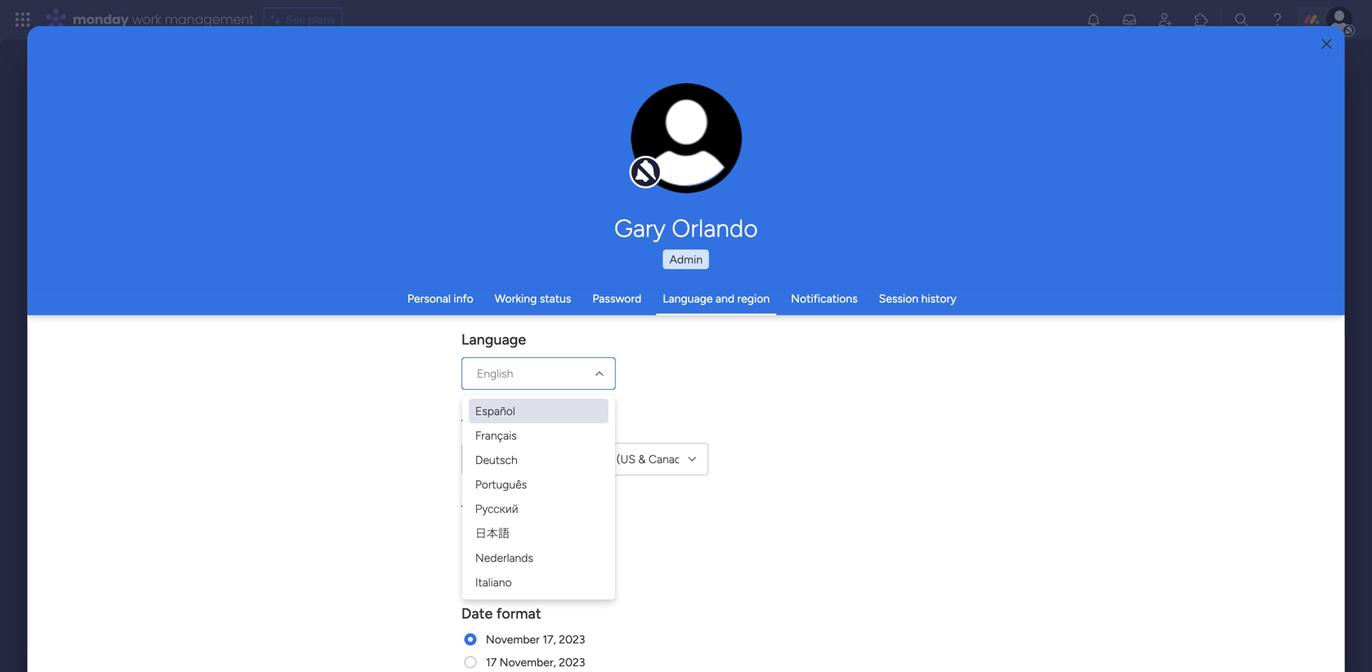 Task type: describe. For each thing, give the bounding box(es) containing it.
(gmt-05:00) eastern time (us & canada)
[[477, 453, 691, 467]]

and
[[716, 292, 734, 306]]

notifications image
[[1085, 11, 1102, 28]]

24 hours
[[486, 556, 536, 570]]

invite members image
[[1157, 11, 1174, 28]]

select product image
[[15, 11, 31, 28]]

english
[[477, 367, 513, 381]]

orlando
[[672, 214, 758, 243]]

notifications
[[791, 292, 858, 306]]

change
[[652, 147, 688, 160]]

personal
[[407, 292, 451, 306]]

admin
[[669, 253, 703, 267]]

format for date format
[[496, 606, 541, 623]]

2023 for november 17, 2023
[[559, 633, 585, 647]]

november 17, 2023
[[486, 633, 585, 647]]

history
[[921, 292, 956, 306]]

monday work management
[[73, 10, 254, 29]]

close image
[[1322, 38, 1332, 50]]

hours for 12 hours
[[501, 531, 534, 546]]

search everything image
[[1233, 11, 1250, 28]]

picture
[[670, 161, 703, 174]]

work
[[132, 10, 161, 29]]

inbox image
[[1121, 11, 1138, 28]]

gary
[[614, 214, 666, 243]]

gary orlando
[[614, 214, 758, 243]]

0 vertical spatial time
[[589, 453, 614, 467]]

session history link
[[879, 292, 956, 306]]

gary orlando button
[[461, 214, 911, 243]]

eastern
[[548, 453, 586, 467]]

help image
[[1269, 11, 1285, 28]]

change profile picture button
[[631, 83, 742, 194]]

plans
[[308, 13, 335, 27]]

русский
[[475, 503, 518, 517]]

password link
[[592, 292, 641, 306]]

italiano
[[475, 576, 512, 590]]

language and region link
[[663, 292, 770, 306]]

17 november, 2023
[[486, 656, 585, 670]]

12
[[486, 531, 498, 546]]

(gmt-
[[477, 453, 510, 467]]

gary orlando image
[[1326, 7, 1352, 33]]

24
[[486, 556, 500, 570]]

status
[[540, 292, 571, 306]]



Task type: locate. For each thing, give the bounding box(es) containing it.
region
[[737, 292, 770, 306]]

language for language and region
[[663, 292, 713, 306]]

hours inside 'button'
[[501, 531, 534, 546]]

see
[[286, 13, 305, 27]]

17
[[486, 656, 497, 670]]

time left (us
[[589, 453, 614, 467]]

november
[[486, 633, 540, 647]]

0 horizontal spatial language
[[461, 331, 526, 349]]

working
[[495, 292, 537, 306]]

working status link
[[495, 292, 571, 306]]

format up november
[[496, 606, 541, 623]]

info
[[454, 292, 473, 306]]

format up 12 hours
[[497, 503, 542, 520]]

17,
[[543, 633, 556, 647]]

2023
[[559, 633, 585, 647], [559, 656, 585, 670]]

personal info
[[407, 292, 473, 306]]

português
[[475, 478, 527, 492]]

hours
[[501, 531, 534, 546], [503, 556, 536, 570]]

management
[[165, 10, 254, 29]]

español
[[475, 405, 515, 419]]

timezone
[[461, 417, 526, 434]]

november,
[[500, 656, 556, 670]]

session history
[[879, 292, 956, 306]]

hours for 24 hours
[[503, 556, 536, 570]]

12 hours button
[[486, 529, 588, 548]]

1 vertical spatial hours
[[503, 556, 536, 570]]

language up the english
[[461, 331, 526, 349]]

deutsch
[[475, 454, 518, 468]]

profile
[[691, 147, 721, 160]]

personal info link
[[407, 292, 473, 306]]

0 vertical spatial 2023
[[559, 633, 585, 647]]

format for time format
[[497, 503, 542, 520]]

français
[[475, 429, 517, 443]]

session
[[879, 292, 918, 306]]

2023 down november 17, 2023 on the bottom left of the page
[[559, 656, 585, 670]]

0 vertical spatial hours
[[501, 531, 534, 546]]

language left and
[[663, 292, 713, 306]]

&
[[638, 453, 646, 467]]

1 vertical spatial 2023
[[559, 656, 585, 670]]

nederlands
[[475, 552, 533, 566]]

1 horizontal spatial language
[[663, 292, 713, 306]]

apps image
[[1193, 11, 1210, 28]]

monday
[[73, 10, 129, 29]]

日本語
[[475, 527, 510, 541]]

0 horizontal spatial time
[[461, 503, 494, 520]]

(us
[[617, 453, 636, 467]]

1 vertical spatial time
[[461, 503, 494, 520]]

format
[[497, 503, 542, 520], [496, 606, 541, 623]]

1 vertical spatial format
[[496, 606, 541, 623]]

date format
[[461, 606, 541, 623]]

see plans
[[286, 13, 335, 27]]

hours right 24
[[503, 556, 536, 570]]

time up 日本語
[[461, 503, 494, 520]]

1 2023 from the top
[[559, 633, 585, 647]]

language and region
[[663, 292, 770, 306]]

language for language
[[461, 331, 526, 349]]

working status
[[495, 292, 571, 306]]

language
[[663, 292, 713, 306], [461, 331, 526, 349]]

1 vertical spatial language
[[461, 331, 526, 349]]

2023 for 17 november, 2023
[[559, 656, 585, 670]]

05:00)
[[510, 453, 545, 467]]

0 vertical spatial format
[[497, 503, 542, 520]]

hours inside button
[[503, 556, 536, 570]]

canada)
[[649, 453, 691, 467]]

2023 right 17,
[[559, 633, 585, 647]]

time format
[[461, 503, 542, 520]]

2 2023 from the top
[[559, 656, 585, 670]]

notifications link
[[791, 292, 858, 306]]

1 horizontal spatial time
[[589, 453, 614, 467]]

date
[[461, 606, 493, 623]]

0 vertical spatial language
[[663, 292, 713, 306]]

password
[[592, 292, 641, 306]]

24 hours button
[[486, 554, 570, 572]]

change profile picture
[[652, 147, 721, 174]]

12 hours
[[486, 531, 534, 546]]

see plans button
[[264, 7, 342, 32]]

hours up 'nederlands'
[[501, 531, 534, 546]]

time
[[589, 453, 614, 467], [461, 503, 494, 520]]

gary orlando dialog
[[27, 26, 1345, 673]]



Task type: vqa. For each thing, say whether or not it's contained in the screenshot.
LANGUAGE
yes



